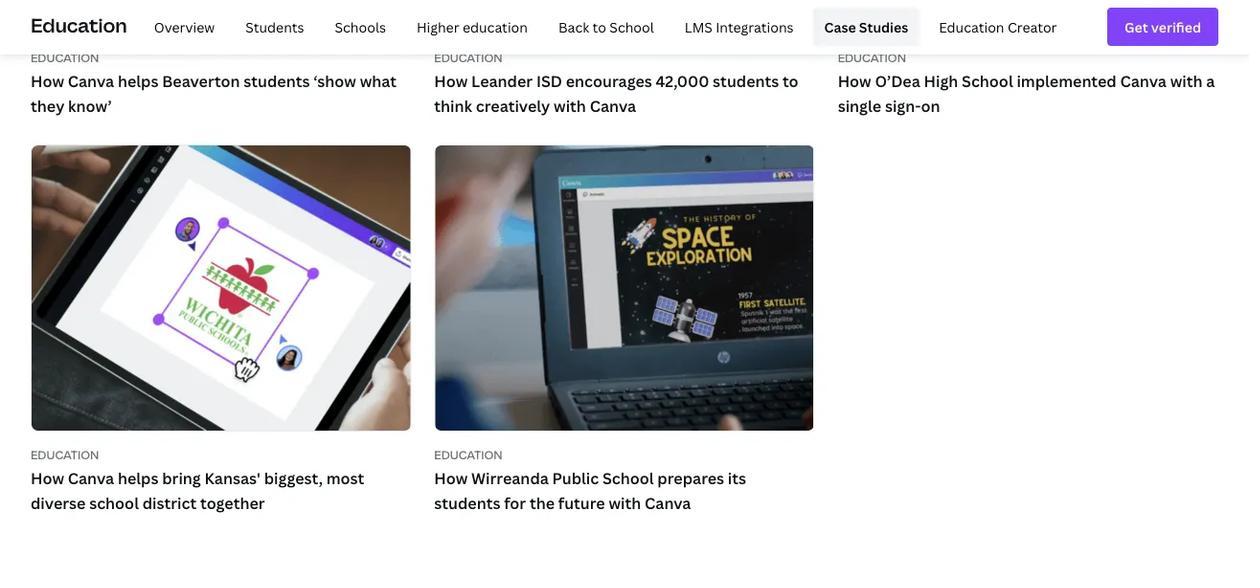 Task type: describe. For each thing, give the bounding box(es) containing it.
how for how wirreanda public school prepares its students for the future with canva
[[434, 469, 468, 489]]

a
[[1207, 71, 1215, 92]]

overview
[[154, 18, 215, 36]]

biggest,
[[264, 469, 323, 489]]

higher
[[417, 18, 460, 36]]

higher education
[[417, 18, 528, 36]]

education for education how canva helps bring kansas' biggest, most diverse school district together
[[31, 448, 99, 463]]

education how canva helps beaverton students 'show what they know'
[[31, 50, 397, 116]]

education creator
[[939, 18, 1058, 36]]

canva inside education how canva helps beaverton students 'show what they know'
[[68, 71, 114, 92]]

education for education how o'dea high school implemented canva with a single sign-on
[[838, 50, 907, 66]]

education element
[[31, 0, 1219, 54]]

integrations
[[716, 18, 794, 36]]

canva inside the education how canva helps bring kansas' biggest, most diverse school district together
[[68, 469, 114, 489]]

creator
[[1008, 18, 1058, 36]]

school for how wirreanda public school prepares its students for the future with canva
[[603, 469, 654, 489]]

helps for know'
[[118, 71, 159, 92]]

school
[[89, 493, 139, 514]]

future
[[559, 493, 605, 514]]

implemented
[[1017, 71, 1117, 92]]

on
[[921, 96, 941, 116]]

students inside education how canva helps beaverton students 'show what they know'
[[244, 71, 310, 92]]

canva inside education how wirreanda public school prepares its students for the future with canva
[[645, 493, 691, 514]]

case
[[825, 18, 856, 36]]

to inside education how leander isd encourages 42,000 students to think creatively with canva
[[783, 71, 799, 92]]

education for education creator
[[939, 18, 1005, 36]]

schools link
[[323, 8, 398, 46]]

education for education how wirreanda public school prepares its students for the future with canva
[[434, 448, 503, 463]]

they
[[31, 96, 65, 116]]

what
[[360, 71, 397, 92]]

how for how canva helps bring kansas' biggest, most diverse school district together
[[31, 469, 64, 489]]

sign-
[[885, 96, 921, 116]]

high
[[924, 71, 959, 92]]

case studies
[[825, 18, 909, 36]]

studies
[[860, 18, 909, 36]]

canva inside education how o'dea high school implemented canva with a single sign-on
[[1121, 71, 1167, 92]]

leander
[[472, 71, 533, 92]]

wirreanda
[[472, 469, 549, 489]]

beaverton
[[162, 71, 240, 92]]

with inside education how o'dea high school implemented canva with a single sign-on
[[1171, 71, 1203, 92]]

creatively
[[476, 96, 550, 116]]

overview link
[[143, 8, 226, 46]]

schools
[[335, 18, 386, 36]]

school for how o'dea high school implemented canva with a single sign-on
[[962, 71, 1014, 92]]

back to school
[[559, 18, 654, 36]]

education for education how canva helps beaverton students 'show what they know'
[[31, 50, 99, 66]]

with inside education how leander isd encourages 42,000 students to think creatively with canva
[[554, 96, 586, 116]]



Task type: vqa. For each thing, say whether or not it's contained in the screenshot.
back to school link
yes



Task type: locate. For each thing, give the bounding box(es) containing it.
0 vertical spatial helps
[[118, 71, 159, 92]]

school up future
[[603, 469, 654, 489]]

1 horizontal spatial students
[[434, 493, 501, 514]]

0 vertical spatial school
[[610, 18, 654, 36]]

bring
[[162, 469, 201, 489]]

0 horizontal spatial with
[[554, 96, 586, 116]]

1 helps from the top
[[118, 71, 159, 92]]

education how wirreanda public school prepares its students for the future with canva
[[434, 448, 747, 514]]

2 vertical spatial school
[[603, 469, 654, 489]]

students inside education how leander isd encourages 42,000 students to think creatively with canva
[[713, 71, 779, 92]]

canva down "prepares"
[[645, 493, 691, 514]]

students left 'for'
[[434, 493, 501, 514]]

menu bar inside education element
[[135, 8, 1069, 46]]

most
[[327, 469, 365, 489]]

1 horizontal spatial to
[[783, 71, 799, 92]]

students link
[[234, 8, 316, 46]]

how inside education how o'dea high school implemented canva with a single sign-on
[[838, 71, 872, 92]]

1 horizontal spatial with
[[609, 493, 641, 514]]

1 vertical spatial school
[[962, 71, 1014, 92]]

education
[[31, 11, 127, 38], [939, 18, 1005, 36], [31, 50, 99, 66], [434, 50, 503, 66], [838, 50, 907, 66], [31, 448, 99, 463], [434, 448, 503, 463]]

students down the students 'link'
[[244, 71, 310, 92]]

how left wirreanda
[[434, 469, 468, 489]]

district
[[142, 493, 197, 514]]

education inside education how leander isd encourages 42,000 students to think creatively with canva
[[434, 50, 503, 66]]

school right high
[[962, 71, 1014, 92]]

isd
[[537, 71, 563, 92]]

education how leander isd encourages 42,000 students to think creatively with canva
[[434, 50, 799, 116]]

think
[[434, 96, 472, 116]]

encourages
[[566, 71, 652, 92]]

1 vertical spatial with
[[554, 96, 586, 116]]

how up diverse
[[31, 469, 64, 489]]

canva down get verified image
[[1121, 71, 1167, 92]]

education up diverse
[[31, 448, 99, 463]]

o'dea
[[875, 71, 921, 92]]

to
[[593, 18, 607, 36], [783, 71, 799, 92]]

education up know'
[[31, 11, 127, 38]]

school right back
[[610, 18, 654, 36]]

how up single
[[838, 71, 872, 92]]

prepares
[[658, 469, 725, 489]]

canva down encourages
[[590, 96, 636, 116]]

students inside education how wirreanda public school prepares its students for the future with canva
[[434, 493, 501, 514]]

its
[[728, 469, 747, 489]]

back
[[559, 18, 590, 36]]

to inside menu bar
[[593, 18, 607, 36]]

education up wirreanda
[[434, 448, 503, 463]]

students
[[244, 71, 310, 92], [713, 71, 779, 92], [434, 493, 501, 514]]

how up think
[[434, 71, 468, 92]]

education inside education how wirreanda public school prepares its students for the future with canva
[[434, 448, 503, 463]]

how inside education how wirreanda public school prepares its students for the future with canva
[[434, 469, 468, 489]]

education how canva helps bring kansas' biggest, most diverse school district together
[[31, 448, 365, 514]]

together
[[200, 493, 265, 514]]

back to school link
[[547, 8, 666, 46]]

kansas'
[[205, 469, 261, 489]]

single
[[838, 96, 882, 116]]

how for how leander isd encourages 42,000 students to think creatively with canva
[[434, 71, 468, 92]]

'show
[[314, 71, 356, 92]]

education inside education how canva helps beaverton students 'show what they know'
[[31, 50, 99, 66]]

how up they
[[31, 71, 64, 92]]

2 horizontal spatial with
[[1171, 71, 1203, 92]]

with down isd
[[554, 96, 586, 116]]

how for how o'dea high school implemented canva with a single sign-on
[[838, 71, 872, 92]]

lms integrations link
[[674, 8, 806, 46]]

education up they
[[31, 50, 99, 66]]

menu bar
[[135, 8, 1069, 46]]

public
[[553, 469, 599, 489]]

how for how canva helps beaverton students 'show what they know'
[[31, 71, 64, 92]]

to right back
[[593, 18, 607, 36]]

0 horizontal spatial students
[[244, 71, 310, 92]]

higher education link
[[405, 8, 540, 46]]

education left creator
[[939, 18, 1005, 36]]

1 vertical spatial to
[[783, 71, 799, 92]]

how inside the education how canva helps bring kansas' biggest, most diverse school district together
[[31, 469, 64, 489]]

school
[[610, 18, 654, 36], [962, 71, 1014, 92], [603, 469, 654, 489]]

education how o'dea high school implemented canva with a single sign-on
[[838, 50, 1215, 116]]

education inside education how o'dea high school implemented canva with a single sign-on
[[838, 50, 907, 66]]

canva up know'
[[68, 71, 114, 92]]

students
[[245, 18, 304, 36]]

education down the higher education link
[[434, 50, 503, 66]]

with left the a
[[1171, 71, 1203, 92]]

helps inside the education how canva helps bring kansas' biggest, most diverse school district together
[[118, 469, 159, 489]]

with inside education how wirreanda public school prepares its students for the future with canva
[[609, 493, 641, 514]]

education inside the education how canva helps bring kansas' biggest, most diverse school district together
[[31, 448, 99, 463]]

lms
[[685, 18, 713, 36]]

case studies link
[[813, 8, 920, 46]]

diverse
[[31, 493, 86, 514]]

lms integrations
[[685, 18, 794, 36]]

0 vertical spatial with
[[1171, 71, 1203, 92]]

education creator link
[[928, 8, 1069, 46]]

education for education how leander isd encourages 42,000 students to think creatively with canva
[[434, 50, 503, 66]]

school inside education element
[[610, 18, 654, 36]]

0 vertical spatial to
[[593, 18, 607, 36]]

canva
[[68, 71, 114, 92], [1121, 71, 1167, 92], [590, 96, 636, 116], [68, 469, 114, 489], [645, 493, 691, 514]]

helps left beaverton
[[118, 71, 159, 92]]

2 horizontal spatial students
[[713, 71, 779, 92]]

get verified image
[[1125, 16, 1202, 38]]

education for education
[[31, 11, 127, 38]]

helps for school
[[118, 469, 159, 489]]

helps inside education how canva helps beaverton students 'show what they know'
[[118, 71, 159, 92]]

1 vertical spatial helps
[[118, 469, 159, 489]]

to down integrations
[[783, 71, 799, 92]]

canva inside education how leander isd encourages 42,000 students to think creatively with canva
[[590, 96, 636, 116]]

education down case studies link
[[838, 50, 907, 66]]

school inside education how o'dea high school implemented canva with a single sign-on
[[962, 71, 1014, 92]]

how
[[31, 71, 64, 92], [434, 71, 468, 92], [838, 71, 872, 92], [31, 469, 64, 489], [434, 469, 468, 489]]

for
[[504, 493, 526, 514]]

helps
[[118, 71, 159, 92], [118, 469, 159, 489]]

the
[[530, 493, 555, 514]]

school inside education how wirreanda public school prepares its students for the future with canva
[[603, 469, 654, 489]]

0 horizontal spatial to
[[593, 18, 607, 36]]

know'
[[68, 96, 112, 116]]

canva up the school
[[68, 469, 114, 489]]

2 helps from the top
[[118, 469, 159, 489]]

menu bar containing overview
[[135, 8, 1069, 46]]

helps up the school
[[118, 469, 159, 489]]

students down lms integrations link at the top right of page
[[713, 71, 779, 92]]

education
[[463, 18, 528, 36]]

with
[[1171, 71, 1203, 92], [554, 96, 586, 116], [609, 493, 641, 514]]

42,000
[[656, 71, 710, 92]]

how inside education how leander isd encourages 42,000 students to think creatively with canva
[[434, 71, 468, 92]]

how inside education how canva helps beaverton students 'show what they know'
[[31, 71, 64, 92]]

2 vertical spatial with
[[609, 493, 641, 514]]

with right future
[[609, 493, 641, 514]]



